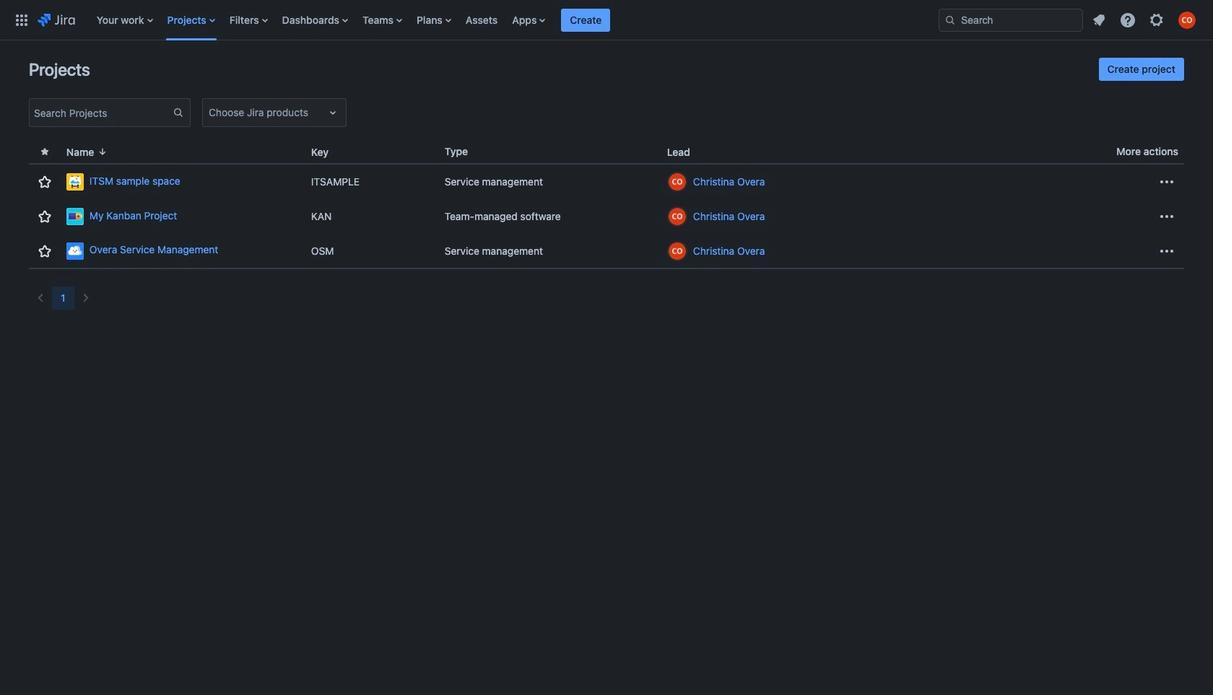 Task type: vqa. For each thing, say whether or not it's contained in the screenshot.
first More icon from the bottom
yes



Task type: describe. For each thing, give the bounding box(es) containing it.
Search Projects text field
[[30, 103, 173, 123]]

search image
[[945, 14, 957, 26]]

star my kanban project image
[[36, 208, 53, 225]]

star itsm sample space image
[[36, 173, 53, 191]]

help image
[[1120, 11, 1137, 29]]

primary element
[[9, 0, 928, 40]]

appswitcher icon image
[[13, 11, 30, 29]]

star overa service management image
[[36, 242, 53, 260]]

next image
[[77, 290, 94, 307]]

more image
[[1159, 173, 1176, 191]]

previous image
[[32, 290, 49, 307]]

settings image
[[1149, 11, 1166, 29]]

0 horizontal spatial list
[[89, 0, 928, 40]]

open image
[[324, 104, 342, 121]]



Task type: locate. For each thing, give the bounding box(es) containing it.
Search field
[[939, 8, 1084, 31]]

2 more image from the top
[[1159, 242, 1176, 260]]

0 vertical spatial more image
[[1159, 208, 1176, 225]]

list item
[[562, 0, 611, 40]]

1 more image from the top
[[1159, 208, 1176, 225]]

1 horizontal spatial list
[[1087, 7, 1205, 33]]

list
[[89, 0, 928, 40], [1087, 7, 1205, 33]]

jira image
[[38, 11, 75, 29], [38, 11, 75, 29]]

banner
[[0, 0, 1214, 40]]

notifications image
[[1091, 11, 1108, 29]]

group
[[1100, 58, 1185, 81]]

Choose Jira products text field
[[209, 105, 212, 120]]

None search field
[[939, 8, 1084, 31]]

1 vertical spatial more image
[[1159, 242, 1176, 260]]

more image
[[1159, 208, 1176, 225], [1159, 242, 1176, 260]]

your profile and settings image
[[1179, 11, 1197, 29]]



